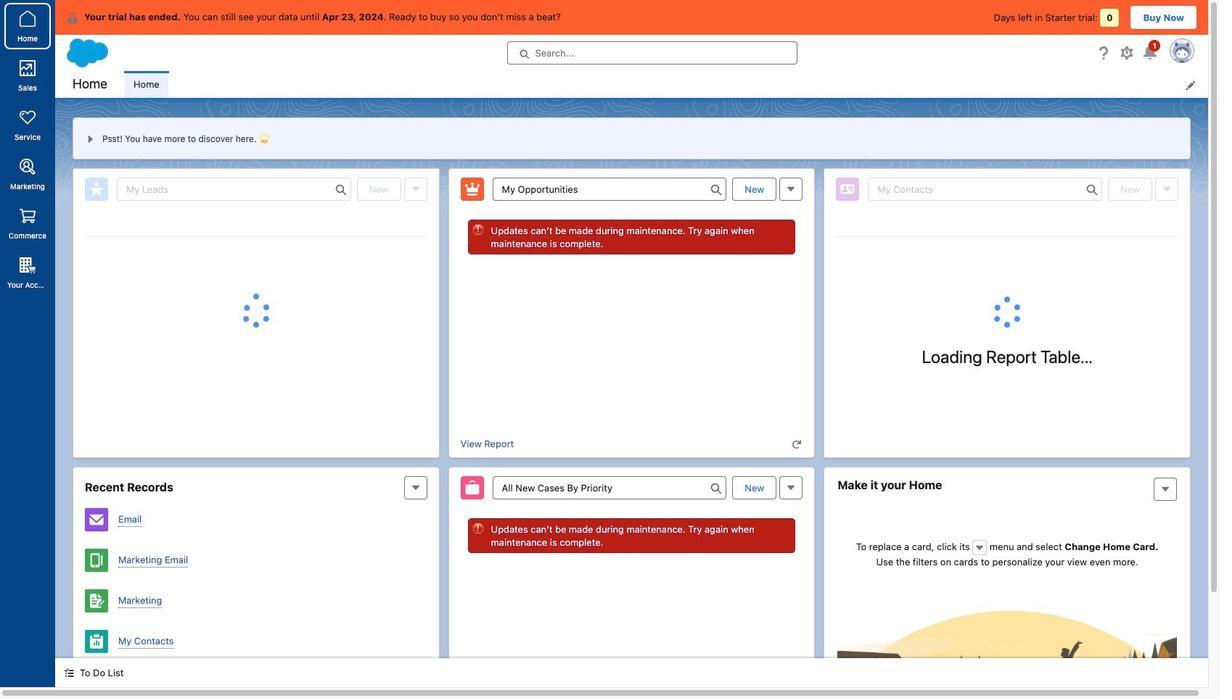 Task type: locate. For each thing, give the bounding box(es) containing it.
1 horizontal spatial grid
[[836, 237, 1178, 237]]

communication subscription channel type image
[[85, 549, 108, 573]]

0 vertical spatial error image
[[472, 224, 484, 236]]

1 vertical spatial error image
[[472, 523, 484, 535]]

Select an Option text field
[[492, 477, 727, 500]]

0 horizontal spatial grid
[[85, 237, 427, 237]]

1 vertical spatial text default image
[[975, 543, 985, 553]]

engagement channel type image
[[85, 509, 108, 532]]

list
[[125, 71, 1208, 98]]

grid
[[85, 237, 427, 237], [836, 237, 1178, 237]]

error image
[[472, 224, 484, 236], [472, 523, 484, 535]]

text default image
[[792, 440, 802, 450]]

Select an Option text field
[[492, 178, 727, 201]]

2 vertical spatial text default image
[[64, 669, 74, 679]]

2 error image from the top
[[472, 523, 484, 535]]

text default image
[[67, 12, 78, 24], [975, 543, 985, 553], [64, 669, 74, 679]]



Task type: describe. For each thing, give the bounding box(es) containing it.
0 vertical spatial text default image
[[67, 12, 78, 24]]

2 grid from the left
[[836, 237, 1178, 237]]

account image
[[85, 671, 108, 694]]

report image
[[85, 631, 108, 654]]

communication subscription image
[[85, 590, 108, 613]]

1 grid from the left
[[85, 237, 427, 237]]

1 error image from the top
[[472, 224, 484, 236]]



Task type: vqa. For each thing, say whether or not it's contained in the screenshot.
2nd Select an Option text box from the bottom of the page
yes



